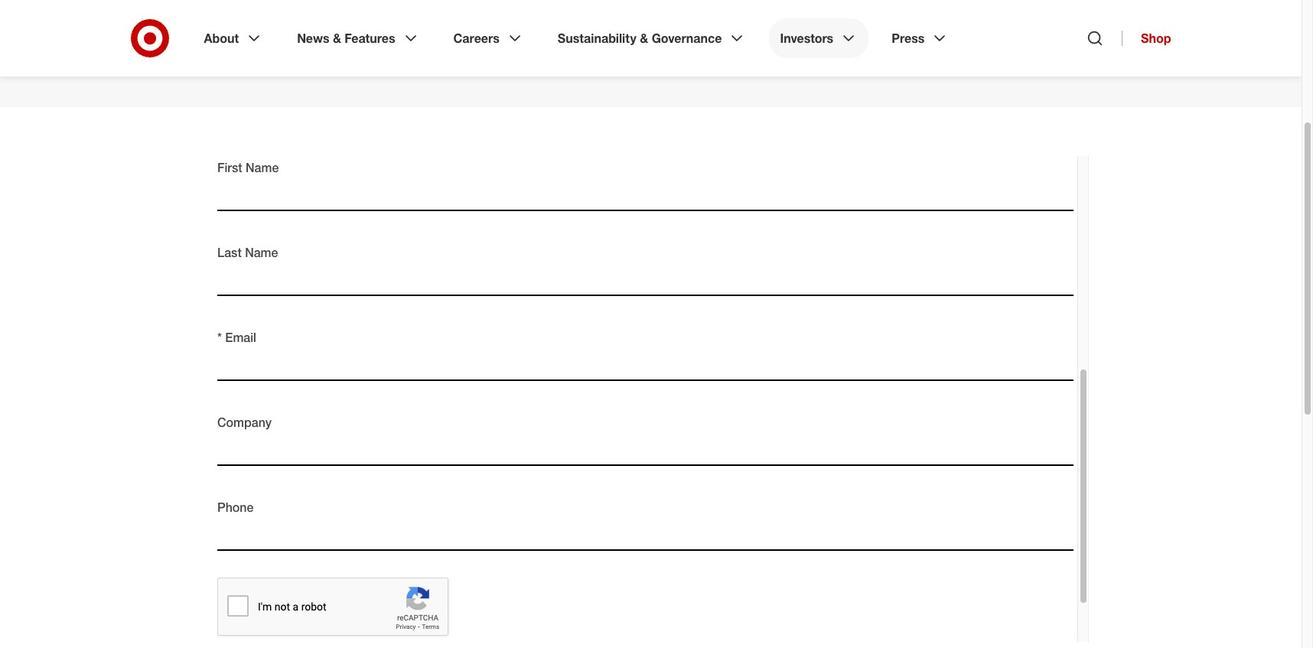 Task type: vqa. For each thing, say whether or not it's contained in the screenshot.
Material
no



Task type: locate. For each thing, give the bounding box(es) containing it.
press link
[[881, 18, 960, 58]]

shop link
[[1122, 31, 1172, 46]]

&
[[333, 31, 341, 46], [640, 31, 648, 46]]

0 horizontal spatial &
[[333, 31, 341, 46]]

& right news
[[333, 31, 341, 46]]

investors link
[[770, 18, 869, 58]]

1 & from the left
[[333, 31, 341, 46]]

news & features
[[297, 31, 395, 46]]

& left governance
[[640, 31, 648, 46]]

1 horizontal spatial &
[[640, 31, 648, 46]]

press
[[892, 31, 925, 46]]

investors
[[780, 31, 834, 46]]

sustainability & governance
[[558, 31, 722, 46]]

& for sustainability
[[640, 31, 648, 46]]

sustainability
[[558, 31, 637, 46]]

2 & from the left
[[640, 31, 648, 46]]

about
[[204, 31, 239, 46]]



Task type: describe. For each thing, give the bounding box(es) containing it.
news & features link
[[286, 18, 431, 58]]

features
[[345, 31, 395, 46]]

news
[[297, 31, 330, 46]]

shop
[[1141, 31, 1172, 46]]

sustainability & governance link
[[547, 18, 757, 58]]

governance
[[652, 31, 722, 46]]

& for news
[[333, 31, 341, 46]]

about link
[[193, 18, 274, 58]]

careers link
[[443, 18, 535, 58]]

careers
[[454, 31, 500, 46]]



